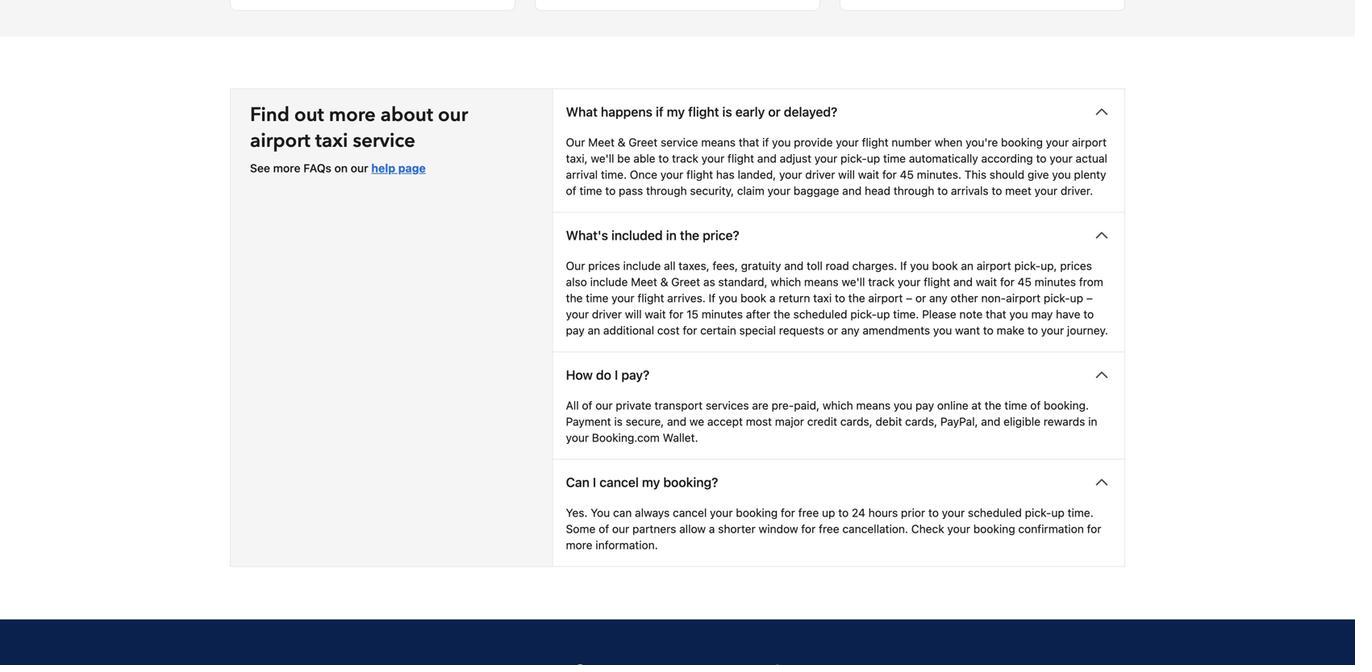 Task type: vqa. For each thing, say whether or not it's contained in the screenshot.
time. within Our Meet & Greet service means that if you provide your flight number when you're booking your airport taxi, we'll be able to track your flight and adjust your pick-up time automatically according to your actual arrival time. Once your flight has landed, your driver will wait for 45 minutes. This should give you plenty of time to pass through security, claim your baggage and head through to arrivals to meet your driver.
yes



Task type: locate. For each thing, give the bounding box(es) containing it.
0 horizontal spatial cancel
[[600, 475, 639, 490]]

special
[[740, 324, 776, 337]]

1 vertical spatial my
[[642, 475, 660, 490]]

please
[[923, 308, 957, 321]]

pay up the how
[[566, 324, 585, 337]]

or inside dropdown button
[[769, 104, 781, 120]]

0 horizontal spatial an
[[588, 324, 601, 337]]

1 horizontal spatial we'll
[[842, 275, 866, 289]]

0 horizontal spatial means
[[702, 136, 736, 149]]

greet up able at the top left of page
[[629, 136, 658, 149]]

yes.
[[566, 506, 588, 520]]

1 vertical spatial in
[[1089, 415, 1098, 428]]

1 vertical spatial booking
[[736, 506, 778, 520]]

scheduled
[[794, 308, 848, 321], [969, 506, 1023, 520]]

our
[[566, 136, 586, 149], [566, 259, 586, 273]]

taxi inside find out more about our airport taxi service see more faqs on our help page
[[315, 128, 348, 154]]

0 horizontal spatial if
[[709, 292, 716, 305]]

of inside our meet & greet service means that if you provide your flight number when you're booking your airport taxi, we'll be able to track your flight and adjust your pick-up time automatically according to your actual arrival time. once your flight has landed, your driver will wait for 45 minutes. this should give you plenty of time to pass through security, claim your baggage and head through to arrivals to meet your driver.
[[566, 184, 577, 198]]

cards, right "debit"
[[906, 415, 938, 428]]

means down toll
[[805, 275, 839, 289]]

more right see
[[273, 162, 301, 175]]

pay inside our prices include all taxes, fees, gratuity and toll road charges. if you book an airport pick-up, prices also include meet & greet as standard, which means we'll track your flight and wait for 45 minutes from the time your flight arrives. if you book a return taxi to the airport – or any other non-airport pick-up – your driver will wait for 15 minutes after the scheduled pick-up time. please note that you may have to pay an additional cost for certain special requests or any amendments you want to make to your journey.
[[566, 324, 585, 337]]

include left all
[[624, 259, 661, 273]]

time. up the confirmation
[[1068, 506, 1094, 520]]

taxi right return
[[814, 292, 832, 305]]

1 horizontal spatial pay
[[916, 399, 935, 412]]

as
[[704, 275, 716, 289]]

time. inside our meet & greet service means that if you provide your flight number when you're booking your airport taxi, we'll be able to track your flight and adjust your pick-up time automatically according to your actual arrival time. once your flight has landed, your driver will wait for 45 minutes. this should give you plenty of time to pass through security, claim your baggage and head through to arrivals to meet your driver.
[[601, 168, 627, 181]]

my inside dropdown button
[[642, 475, 660, 490]]

2 horizontal spatial time.
[[1068, 506, 1094, 520]]

meet
[[1006, 184, 1032, 198]]

24
[[852, 506, 866, 520]]

your
[[836, 136, 859, 149], [1047, 136, 1070, 149], [702, 152, 725, 165], [815, 152, 838, 165], [1050, 152, 1073, 165], [661, 168, 684, 181], [780, 168, 803, 181], [768, 184, 791, 198], [1035, 184, 1058, 198], [898, 275, 921, 289], [612, 292, 635, 305], [566, 308, 589, 321], [1042, 324, 1065, 337], [566, 431, 589, 445], [710, 506, 733, 520], [942, 506, 965, 520], [948, 522, 971, 536]]

1 horizontal spatial taxi
[[814, 292, 832, 305]]

0 vertical spatial meet
[[589, 136, 615, 149]]

1 vertical spatial track
[[869, 275, 895, 289]]

pay left online
[[916, 399, 935, 412]]

1 vertical spatial i
[[593, 475, 597, 490]]

2 our from the top
[[566, 259, 586, 273]]

the down also
[[566, 292, 583, 305]]

scheduled inside our prices include all taxes, fees, gratuity and toll road charges. if you book an airport pick-up, prices also include meet & greet as standard, which means we'll track your flight and wait for 45 minutes from the time your flight arrives. if you book a return taxi to the airport – or any other non-airport pick-up – your driver will wait for 15 minutes after the scheduled pick-up time. please note that you may have to pay an additional cost for certain special requests or any amendments you want to make to your journey.
[[794, 308, 848, 321]]

secure,
[[626, 415, 664, 428]]

if inside dropdown button
[[656, 104, 664, 120]]

our inside our meet & greet service means that if you provide your flight number when you're booking your airport taxi, we'll be able to track your flight and adjust your pick-up time automatically according to your actual arrival time. once your flight has landed, your driver will wait for 45 minutes. this should give you plenty of time to pass through security, claim your baggage and head through to arrivals to meet your driver.
[[566, 136, 586, 149]]

0 horizontal spatial a
[[709, 522, 715, 536]]

will
[[839, 168, 856, 181], [625, 308, 642, 321]]

2 vertical spatial or
[[828, 324, 839, 337]]

debit
[[876, 415, 903, 428]]

the right at
[[985, 399, 1002, 412]]

most
[[746, 415, 772, 428]]

– up amendments
[[907, 292, 913, 305]]

a right the allow at right
[[709, 522, 715, 536]]

1 our from the top
[[566, 136, 586, 149]]

book
[[933, 259, 959, 273], [741, 292, 767, 305]]

0 vertical spatial we'll
[[591, 152, 615, 165]]

1 vertical spatial or
[[916, 292, 927, 305]]

airport up actual
[[1073, 136, 1107, 149]]

do
[[596, 367, 612, 383]]

1 vertical spatial driver
[[592, 308, 622, 321]]

that inside our prices include all taxes, fees, gratuity and toll road charges. if you book an airport pick-up, prices also include meet & greet as standard, which means we'll track your flight and wait for 45 minutes from the time your flight arrives. if you book a return taxi to the airport – or any other non-airport pick-up – your driver will wait for 15 minutes after the scheduled pick-up time. please note that you may have to pay an additional cost for certain special requests or any amendments you want to make to your journey.
[[986, 308, 1007, 321]]

1 horizontal spatial cards,
[[906, 415, 938, 428]]

& inside our meet & greet service means that if you provide your flight number when you're booking your airport taxi, we'll be able to track your flight and adjust your pick-up time automatically according to your actual arrival time. once your flight has landed, your driver will wait for 45 minutes. this should give you plenty of time to pass through security, claim your baggage and head through to arrivals to meet your driver.
[[618, 136, 626, 149]]

road
[[826, 259, 850, 273]]

our inside our prices include all taxes, fees, gratuity and toll road charges. if you book an airport pick-up, prices also include meet & greet as standard, which means we'll track your flight and wait for 45 minutes from the time your flight arrives. if you book a return taxi to the airport – or any other non-airport pick-up – your driver will wait for 15 minutes after the scheduled pick-up time. please note that you may have to pay an additional cost for certain special requests or any amendments you want to make to your journey.
[[566, 259, 586, 273]]

is
[[723, 104, 733, 120], [615, 415, 623, 428]]

1 horizontal spatial through
[[894, 184, 935, 198]]

we
[[690, 415, 705, 428]]

service down the what happens if my flight is early or delayed?
[[661, 136, 699, 149]]

1 horizontal spatial more
[[329, 102, 376, 129]]

0 horizontal spatial if
[[656, 104, 664, 120]]

greet inside our meet & greet service means that if you provide your flight number when you're booking your airport taxi, we'll be able to track your flight and adjust your pick-up time automatically according to your actual arrival time. once your flight has landed, your driver will wait for 45 minutes. this should give you plenty of time to pass through security, claim your baggage and head through to arrivals to meet your driver.
[[629, 136, 658, 149]]

you down please
[[934, 324, 953, 337]]

for inside our meet & greet service means that if you provide your flight number when you're booking your airport taxi, we'll be able to track your flight and adjust your pick-up time automatically according to your actual arrival time. once your flight has landed, your driver will wait for 45 minutes. this should give you plenty of time to pass through security, claim your baggage and head through to arrivals to meet your driver.
[[883, 168, 897, 181]]

0 horizontal spatial in
[[666, 228, 677, 243]]

happens
[[601, 104, 653, 120]]

time. inside the yes. you can always cancel your booking for free up to 24 hours prior to your scheduled pick-up time. some of our partners allow a shorter window for free cancellation. check your booking confirmation for more information.
[[1068, 506, 1094, 520]]

cancel inside the yes. you can always cancel your booking for free up to 24 hours prior to your scheduled pick-up time. some of our partners allow a shorter window for free cancellation. check your booking confirmation for more information.
[[673, 506, 707, 520]]

that inside our meet & greet service means that if you provide your flight number when you're booking your airport taxi, we'll be able to track your flight and adjust your pick-up time automatically according to your actual arrival time. once your flight has landed, your driver will wait for 45 minutes. this should give you plenty of time to pass through security, claim your baggage and head through to arrivals to meet your driver.
[[739, 136, 760, 149]]

we'll
[[591, 152, 615, 165], [842, 275, 866, 289]]

which inside all of our private transport services are pre-paid, which means you pay online at the time of booking. payment is secure, and we accept most major credit cards, debit cards, paypal, and eligible rewards in your booking.com wallet.
[[823, 399, 854, 412]]

0 horizontal spatial or
[[769, 104, 781, 120]]

0 horizontal spatial track
[[672, 152, 699, 165]]

airport up non-
[[977, 259, 1012, 273]]

booking
[[1002, 136, 1044, 149], [736, 506, 778, 520], [974, 522, 1016, 536]]

1 horizontal spatial book
[[933, 259, 959, 273]]

1 horizontal spatial a
[[770, 292, 776, 305]]

0 vertical spatial our
[[566, 136, 586, 149]]

2 vertical spatial wait
[[645, 308, 666, 321]]

greet up arrives. on the top
[[672, 275, 701, 289]]

–
[[907, 292, 913, 305], [1087, 292, 1094, 305]]

has
[[717, 168, 735, 181]]

booking up shorter
[[736, 506, 778, 520]]

0 vertical spatial 45
[[900, 168, 914, 181]]

cancel up can
[[600, 475, 639, 490]]

your up amendments
[[898, 275, 921, 289]]

in inside dropdown button
[[666, 228, 677, 243]]

booking?
[[664, 475, 719, 490]]

your up give
[[1047, 136, 1070, 149]]

prices down "what's"
[[589, 259, 621, 273]]

how do i pay? element
[[553, 398, 1125, 459]]

0 vertical spatial my
[[667, 104, 685, 120]]

means up has
[[702, 136, 736, 149]]

1 vertical spatial include
[[591, 275, 628, 289]]

up up head
[[867, 152, 881, 165]]

1 vertical spatial minutes
[[702, 308, 743, 321]]

any up please
[[930, 292, 948, 305]]

i inside dropdown button
[[615, 367, 619, 383]]

you
[[773, 136, 791, 149], [1053, 168, 1072, 181], [911, 259, 930, 273], [719, 292, 738, 305], [1010, 308, 1029, 321], [934, 324, 953, 337], [894, 399, 913, 412]]

claim
[[738, 184, 765, 198]]

that down "early"
[[739, 136, 760, 149]]

time inside our prices include all taxes, fees, gratuity and toll road charges. if you book an airport pick-up, prices also include meet & greet as standard, which means we'll track your flight and wait for 45 minutes from the time your flight arrives. if you book a return taxi to the airport – or any other non-airport pick-up – your driver will wait for 15 minutes after the scheduled pick-up time. please note that you may have to pay an additional cost for certain special requests or any amendments you want to make to your journey.
[[586, 292, 609, 305]]

if
[[901, 259, 908, 273], [709, 292, 716, 305]]

wait
[[859, 168, 880, 181], [976, 275, 998, 289], [645, 308, 666, 321]]

1 prices from the left
[[589, 259, 621, 273]]

my up always
[[642, 475, 660, 490]]

time up eligible
[[1005, 399, 1028, 412]]

landed,
[[738, 168, 777, 181]]

you up driver.
[[1053, 168, 1072, 181]]

or right requests at the right of page
[[828, 324, 839, 337]]

cards, left "debit"
[[841, 415, 873, 428]]

any left amendments
[[842, 324, 860, 337]]

45
[[900, 168, 914, 181], [1018, 275, 1032, 289]]

through
[[647, 184, 687, 198], [894, 184, 935, 198]]

0 vertical spatial booking
[[1002, 136, 1044, 149]]

you down standard,
[[719, 292, 738, 305]]

pay?
[[622, 367, 650, 383]]

0 horizontal spatial any
[[842, 324, 860, 337]]

1 vertical spatial meet
[[631, 275, 658, 289]]

payment
[[566, 415, 612, 428]]

1 – from the left
[[907, 292, 913, 305]]

0 vertical spatial greet
[[629, 136, 658, 149]]

is up booking.com
[[615, 415, 623, 428]]

1 horizontal spatial time.
[[894, 308, 920, 321]]

if inside our meet & greet service means that if you provide your flight number when you're booking your airport taxi, we'll be able to track your flight and adjust your pick-up time automatically according to your actual arrival time. once your flight has landed, your driver will wait for 45 minutes. this should give you plenty of time to pass through security, claim your baggage and head through to arrivals to meet your driver.
[[763, 136, 769, 149]]

certain
[[701, 324, 737, 337]]

standard,
[[719, 275, 768, 289]]

through down "minutes."
[[894, 184, 935, 198]]

what happens if my flight is early or delayed? button
[[553, 89, 1125, 135]]

meet down included
[[631, 275, 658, 289]]

1 horizontal spatial any
[[930, 292, 948, 305]]

booking up according
[[1002, 136, 1044, 149]]

taxi
[[315, 128, 348, 154], [814, 292, 832, 305]]

driver up baggage
[[806, 168, 836, 181]]

1 vertical spatial time.
[[894, 308, 920, 321]]

0 vertical spatial is
[[723, 104, 733, 120]]

1 horizontal spatial which
[[823, 399, 854, 412]]

0 vertical spatial wait
[[859, 168, 880, 181]]

to down should
[[992, 184, 1003, 198]]

1 vertical spatial is
[[615, 415, 623, 428]]

in
[[666, 228, 677, 243], [1089, 415, 1098, 428]]

for up head
[[883, 168, 897, 181]]

– down from
[[1087, 292, 1094, 305]]

track
[[672, 152, 699, 165], [869, 275, 895, 289]]

airport up see
[[250, 128, 311, 154]]

early
[[736, 104, 765, 120]]

driver up the additional
[[592, 308, 622, 321]]

pick- up head
[[841, 152, 867, 165]]

1 vertical spatial &
[[661, 275, 669, 289]]

are
[[753, 399, 769, 412]]

if down as
[[709, 292, 716, 305]]

0 vertical spatial scheduled
[[794, 308, 848, 321]]

confirmation
[[1019, 522, 1085, 536]]

for up window
[[781, 506, 796, 520]]

that down non-
[[986, 308, 1007, 321]]

0 vertical spatial book
[[933, 259, 959, 273]]

provide
[[794, 136, 833, 149]]

free
[[799, 506, 819, 520], [819, 522, 840, 536]]

rewards
[[1044, 415, 1086, 428]]

of right all
[[582, 399, 593, 412]]

1 vertical spatial any
[[842, 324, 860, 337]]

that
[[739, 136, 760, 149], [986, 308, 1007, 321]]

flight left arrives. on the top
[[638, 292, 665, 305]]

your down provide
[[815, 152, 838, 165]]

0 horizontal spatial i
[[593, 475, 597, 490]]

more
[[329, 102, 376, 129], [273, 162, 301, 175], [566, 539, 593, 552]]

a inside our prices include all taxes, fees, gratuity and toll road charges. if you book an airport pick-up, prices also include meet & greet as standard, which means we'll track your flight and wait for 45 minutes from the time your flight arrives. if you book a return taxi to the airport – or any other non-airport pick-up – your driver will wait for 15 minutes after the scheduled pick-up time. please note that you may have to pay an additional cost for certain special requests or any amendments you want to make to your journey.
[[770, 292, 776, 305]]

0 vertical spatial or
[[769, 104, 781, 120]]

cancel
[[600, 475, 639, 490], [673, 506, 707, 520]]

be
[[618, 152, 631, 165]]

means
[[702, 136, 736, 149], [805, 275, 839, 289], [857, 399, 891, 412]]

0 vertical spatial if
[[901, 259, 908, 273]]

1 through from the left
[[647, 184, 687, 198]]

0 horizontal spatial meet
[[589, 136, 615, 149]]

0 vertical spatial in
[[666, 228, 677, 243]]

0 vertical spatial if
[[656, 104, 664, 120]]

your down also
[[566, 308, 589, 321]]

1 vertical spatial wait
[[976, 275, 998, 289]]

booking left the confirmation
[[974, 522, 1016, 536]]

book up after
[[741, 292, 767, 305]]

delayed?
[[784, 104, 838, 120]]

0 vertical spatial will
[[839, 168, 856, 181]]

or up please
[[916, 292, 927, 305]]

our up taxi, on the top of the page
[[566, 136, 586, 149]]

airport inside our meet & greet service means that if you provide your flight number when you're booking your airport taxi, we'll be able to track your flight and adjust your pick-up time automatically according to your actual arrival time. once your flight has landed, your driver will wait for 45 minutes. this should give you plenty of time to pass through security, claim your baggage and head through to arrivals to meet your driver.
[[1073, 136, 1107, 149]]

2 vertical spatial means
[[857, 399, 891, 412]]

for down 15
[[683, 324, 698, 337]]

driver.
[[1061, 184, 1094, 198]]

when
[[935, 136, 963, 149]]

will up baggage
[[839, 168, 856, 181]]

0 horizontal spatial pay
[[566, 324, 585, 337]]

taxi,
[[566, 152, 588, 165]]

1 horizontal spatial service
[[661, 136, 699, 149]]

our for what
[[566, 136, 586, 149]]

of down arrival
[[566, 184, 577, 198]]

1 horizontal spatial in
[[1089, 415, 1098, 428]]

0 horizontal spatial is
[[615, 415, 623, 428]]

1 cards, from the left
[[841, 415, 873, 428]]

0 horizontal spatial service
[[353, 128, 416, 154]]

1 vertical spatial taxi
[[814, 292, 832, 305]]

1 horizontal spatial i
[[615, 367, 619, 383]]

your down give
[[1035, 184, 1058, 198]]

which inside our prices include all taxes, fees, gratuity and toll road charges. if you book an airport pick-up, prices also include meet & greet as standard, which means we'll track your flight and wait for 45 minutes from the time your flight arrives. if you book a return taxi to the airport – or any other non-airport pick-up – your driver will wait for 15 minutes after the scheduled pick-up time. please note that you may have to pay an additional cost for certain special requests or any amendments you want to make to your journey.
[[771, 275, 802, 289]]

cards,
[[841, 415, 873, 428], [906, 415, 938, 428]]

1 horizontal spatial my
[[667, 104, 685, 120]]

prices up from
[[1061, 259, 1093, 273]]

the up taxes,
[[680, 228, 700, 243]]

1 vertical spatial pay
[[916, 399, 935, 412]]

what's included in the price? button
[[553, 213, 1125, 258]]

adjust
[[780, 152, 812, 165]]

service inside find out more about our airport taxi service see more faqs on our help page
[[353, 128, 416, 154]]

according
[[982, 152, 1034, 165]]

0 horizontal spatial through
[[647, 184, 687, 198]]

if right charges.
[[901, 259, 908, 273]]

0 horizontal spatial taxi
[[315, 128, 348, 154]]

driver inside our meet & greet service means that if you provide your flight number when you're booking your airport taxi, we'll be able to track your flight and adjust your pick-up time automatically according to your actual arrival time. once your flight has landed, your driver will wait for 45 minutes. this should give you plenty of time to pass through security, claim your baggage and head through to arrivals to meet your driver.
[[806, 168, 836, 181]]

2 through from the left
[[894, 184, 935, 198]]

1 horizontal spatial means
[[805, 275, 839, 289]]

flight
[[689, 104, 720, 120], [862, 136, 889, 149], [728, 152, 755, 165], [687, 168, 714, 181], [924, 275, 951, 289], [638, 292, 665, 305]]

your up shorter
[[710, 506, 733, 520]]

1 horizontal spatial driver
[[806, 168, 836, 181]]

0 horizontal spatial will
[[625, 308, 642, 321]]

you up 'adjust'
[[773, 136, 791, 149]]

0 horizontal spatial we'll
[[591, 152, 615, 165]]

other
[[951, 292, 979, 305]]

1 vertical spatial a
[[709, 522, 715, 536]]

book up other
[[933, 259, 959, 273]]

to left "pass"
[[606, 184, 616, 198]]

my
[[667, 104, 685, 120], [642, 475, 660, 490]]

0 horizontal spatial my
[[642, 475, 660, 490]]

0 horizontal spatial which
[[771, 275, 802, 289]]

window
[[759, 522, 799, 536]]

what's included in the price? element
[[553, 258, 1125, 352]]

my for flight
[[667, 104, 685, 120]]

in up all
[[666, 228, 677, 243]]

1 horizontal spatial an
[[962, 259, 974, 273]]

we'll left be
[[591, 152, 615, 165]]

cancel inside dropdown button
[[600, 475, 639, 490]]

1 horizontal spatial is
[[723, 104, 733, 120]]

1 horizontal spatial minutes
[[1035, 275, 1077, 289]]

once
[[630, 168, 658, 181]]

my inside dropdown button
[[667, 104, 685, 120]]

1 vertical spatial an
[[588, 324, 601, 337]]

1 horizontal spatial that
[[986, 308, 1007, 321]]

45 left "minutes."
[[900, 168, 914, 181]]

and left head
[[843, 184, 862, 198]]

and down at
[[982, 415, 1001, 428]]

our inside all of our private transport services are pre-paid, which means you pay online at the time of booking. payment is secure, and we accept most major credit cards, debit cards, paypal, and eligible rewards in your booking.com wallet.
[[596, 399, 613, 412]]

1 vertical spatial which
[[823, 399, 854, 412]]

flight up security,
[[687, 168, 714, 181]]

0 horizontal spatial time.
[[601, 168, 627, 181]]

your right check
[[948, 522, 971, 536]]

flight up has
[[728, 152, 755, 165]]

1 horizontal spatial &
[[661, 275, 669, 289]]

45 inside our prices include all taxes, fees, gratuity and toll road charges. if you book an airport pick-up, prices also include meet & greet as standard, which means we'll track your flight and wait for 45 minutes from the time your flight arrives. if you book a return taxi to the airport – or any other non-airport pick-up – your driver will wait for 15 minutes after the scheduled pick-up time. please note that you may have to pay an additional cost for certain special requests or any amendments you want to make to your journey.
[[1018, 275, 1032, 289]]

1 vertical spatial book
[[741, 292, 767, 305]]

time
[[884, 152, 906, 165], [580, 184, 603, 198], [586, 292, 609, 305], [1005, 399, 1028, 412]]

time. inside our prices include all taxes, fees, gratuity and toll road charges. if you book an airport pick-up, prices also include meet & greet as standard, which means we'll track your flight and wait for 45 minutes from the time your flight arrives. if you book a return taxi to the airport – or any other non-airport pick-up – your driver will wait for 15 minutes after the scheduled pick-up time. please note that you may have to pay an additional cost for certain special requests or any amendments you want to make to your journey.
[[894, 308, 920, 321]]

wait up cost
[[645, 308, 666, 321]]

airport inside find out more about our airport taxi service see more faqs on our help page
[[250, 128, 311, 154]]

1 vertical spatial greet
[[672, 275, 701, 289]]

of inside the yes. you can always cancel your booking for free up to 24 hours prior to your scheduled pick-up time. some of our partners allow a shorter window for free cancellation. check your booking confirmation for more information.
[[599, 522, 610, 536]]

1 horizontal spatial wait
[[859, 168, 880, 181]]

pick- inside the yes. you can always cancel your booking for free up to 24 hours prior to your scheduled pick-up time. some of our partners allow a shorter window for free cancellation. check your booking confirmation for more information.
[[1026, 506, 1052, 520]]

&
[[618, 136, 626, 149], [661, 275, 669, 289]]

0 horizontal spatial cards,
[[841, 415, 873, 428]]

0 horizontal spatial scheduled
[[794, 308, 848, 321]]

cancel up the allow at right
[[673, 506, 707, 520]]

is left "early"
[[723, 104, 733, 120]]

45 inside our meet & greet service means that if you provide your flight number when you're booking your airport taxi, we'll be able to track your flight and adjust your pick-up time automatically according to your actual arrival time. once your flight has landed, your driver will wait for 45 minutes. this should give you plenty of time to pass through security, claim your baggage and head through to arrivals to meet your driver.
[[900, 168, 914, 181]]

if right happens
[[656, 104, 664, 120]]

plenty
[[1075, 168, 1107, 181]]

wait up non-
[[976, 275, 998, 289]]

taxi inside our prices include all taxes, fees, gratuity and toll road charges. if you book an airport pick-up, prices also include meet & greet as standard, which means we'll track your flight and wait for 45 minutes from the time your flight arrives. if you book a return taxi to the airport – or any other non-airport pick-up – your driver will wait for 15 minutes after the scheduled pick-up time. please note that you may have to pay an additional cost for certain special requests or any amendments you want to make to your journey.
[[814, 292, 832, 305]]

45 up may
[[1018, 275, 1032, 289]]

your down may
[[1042, 324, 1065, 337]]

1 vertical spatial scheduled
[[969, 506, 1023, 520]]

this
[[965, 168, 987, 181]]

means up "debit"
[[857, 399, 891, 412]]

cost
[[658, 324, 680, 337]]

to up give
[[1037, 152, 1047, 165]]

time down number
[[884, 152, 906, 165]]

means inside all of our private transport services are pre-paid, which means you pay online at the time of booking. payment is secure, and we accept most major credit cards, debit cards, paypal, and eligible rewards in your booking.com wallet.
[[857, 399, 891, 412]]

0 vertical spatial free
[[799, 506, 819, 520]]

of down you on the bottom of page
[[599, 522, 610, 536]]

is inside dropdown button
[[723, 104, 733, 120]]

minutes.
[[917, 168, 962, 181]]

service up help
[[353, 128, 416, 154]]



Task type: describe. For each thing, give the bounding box(es) containing it.
after
[[746, 308, 771, 321]]

means inside our meet & greet service means that if you provide your flight number when you're booking your airport taxi, we'll be able to track your flight and adjust your pick-up time automatically according to your actual arrival time. once your flight has landed, your driver will wait for 45 minutes. this should give you plenty of time to pass through security, claim your baggage and head through to arrivals to meet your driver.
[[702, 136, 736, 149]]

how
[[566, 367, 593, 383]]

from
[[1080, 275, 1104, 289]]

2 cards, from the left
[[906, 415, 938, 428]]

partners
[[633, 522, 677, 536]]

taxes,
[[679, 259, 710, 273]]

our meet & greet service means that if you provide your flight number when you're booking your airport taxi, we'll be able to track your flight and adjust your pick-up time automatically according to your actual arrival time. once your flight has landed, your driver will wait for 45 minutes. this should give you plenty of time to pass through security, claim your baggage and head through to arrivals to meet your driver.
[[566, 136, 1108, 198]]

to left 24
[[839, 506, 849, 520]]

can i cancel my booking? element
[[553, 505, 1125, 566]]

help
[[372, 162, 396, 175]]

for up non-
[[1001, 275, 1015, 289]]

major
[[776, 415, 805, 428]]

at
[[972, 399, 982, 412]]

what's included in the price?
[[566, 228, 740, 243]]

prior
[[902, 506, 926, 520]]

the inside dropdown button
[[680, 228, 700, 243]]

hours
[[869, 506, 898, 520]]

2 horizontal spatial or
[[916, 292, 927, 305]]

your left actual
[[1050, 152, 1073, 165]]

on
[[335, 162, 348, 175]]

1 vertical spatial free
[[819, 522, 840, 536]]

our right the on
[[351, 162, 369, 175]]

gratuity
[[742, 259, 782, 273]]

wait inside our meet & greet service means that if you provide your flight number when you're booking your airport taxi, we'll be able to track your flight and adjust your pick-up time automatically according to your actual arrival time. once your flight has landed, your driver will wait for 45 minutes. this should give you plenty of time to pass through security, claim your baggage and head through to arrivals to meet your driver.
[[859, 168, 880, 181]]

time inside all of our private transport services are pre-paid, which means you pay online at the time of booking. payment is secure, and we accept most major credit cards, debit cards, paypal, and eligible rewards in your booking.com wallet.
[[1005, 399, 1028, 412]]

up up "have"
[[1071, 292, 1084, 305]]

your up has
[[702, 152, 725, 165]]

out
[[295, 102, 324, 129]]

up left 24
[[823, 506, 836, 520]]

can i cancel my booking? button
[[553, 460, 1125, 505]]

eligible
[[1004, 415, 1041, 428]]

for right the confirmation
[[1088, 522, 1102, 536]]

information.
[[596, 539, 658, 552]]

up inside our meet & greet service means that if you provide your flight number when you're booking your airport taxi, we'll be able to track your flight and adjust your pick-up time automatically according to your actual arrival time. once your flight has landed, your driver will wait for 45 minutes. this should give you plenty of time to pass through security, claim your baggage and head through to arrivals to meet your driver.
[[867, 152, 881, 165]]

accept
[[708, 415, 743, 428]]

and up other
[[954, 275, 973, 289]]

what happens if my flight is early or delayed?
[[566, 104, 838, 120]]

2 horizontal spatial wait
[[976, 275, 998, 289]]

wallet.
[[663, 431, 699, 445]]

credit
[[808, 415, 838, 428]]

can i cancel my booking?
[[566, 475, 719, 490]]

1 horizontal spatial if
[[901, 259, 908, 273]]

0 vertical spatial minutes
[[1035, 275, 1077, 289]]

fees,
[[713, 259, 738, 273]]

airport up may
[[1007, 292, 1041, 305]]

security,
[[690, 184, 735, 198]]

see
[[250, 162, 270, 175]]

pass
[[619, 184, 643, 198]]

up,
[[1041, 259, 1058, 273]]

arrival
[[566, 168, 598, 181]]

baggage
[[794, 184, 840, 198]]

you inside all of our private transport services are pre-paid, which means you pay online at the time of booking. payment is secure, and we accept most major credit cards, debit cards, paypal, and eligible rewards in your booking.com wallet.
[[894, 399, 913, 412]]

requests
[[780, 324, 825, 337]]

is inside all of our private transport services are pre-paid, which means you pay online at the time of booking. payment is secure, and we accept most major credit cards, debit cards, paypal, and eligible rewards in your booking.com wallet.
[[615, 415, 623, 428]]

more inside the yes. you can always cancel your booking for free up to 24 hours prior to your scheduled pick-up time. some of our partners allow a shorter window for free cancellation. check your booking confirmation for more information.
[[566, 539, 593, 552]]

you're
[[966, 136, 999, 149]]

we'll inside our meet & greet service means that if you provide your flight number when you're booking your airport taxi, we'll be able to track your flight and adjust your pick-up time automatically according to your actual arrival time. once your flight has landed, your driver will wait for 45 minutes. this should give you plenty of time to pass through security, claim your baggage and head through to arrivals to meet your driver.
[[591, 152, 615, 165]]

meet inside our prices include all taxes, fees, gratuity and toll road charges. if you book an airport pick-up, prices also include meet & greet as standard, which means we'll track your flight and wait for 45 minutes from the time your flight arrives. if you book a return taxi to the airport – or any other non-airport pick-up – your driver will wait for 15 minutes after the scheduled pick-up time. please note that you may have to pay an additional cost for certain special requests or any amendments you want to make to your journey.
[[631, 275, 658, 289]]

up up the confirmation
[[1052, 506, 1065, 520]]

means inside our prices include all taxes, fees, gratuity and toll road charges. if you book an airport pick-up, prices also include meet & greet as standard, which means we'll track your flight and wait for 45 minutes from the time your flight arrives. if you book a return taxi to the airport – or any other non-airport pick-up – your driver will wait for 15 minutes after the scheduled pick-up time. please note that you may have to pay an additional cost for certain special requests or any amendments you want to make to your journey.
[[805, 275, 839, 289]]

of up eligible
[[1031, 399, 1041, 412]]

pick- up "have"
[[1044, 292, 1071, 305]]

how do i pay?
[[566, 367, 650, 383]]

will inside our meet & greet service means that if you provide your flight number when you're booking your airport taxi, we'll be able to track your flight and adjust your pick-up time automatically according to your actual arrival time. once your flight has landed, your driver will wait for 45 minutes. this should give you plenty of time to pass through security, claim your baggage and head through to arrivals to meet your driver.
[[839, 168, 856, 181]]

time down arrival
[[580, 184, 603, 198]]

our for what's
[[566, 259, 586, 273]]

pick- up may
[[1015, 259, 1041, 273]]

what happens if my flight is early or delayed? element
[[553, 135, 1125, 212]]

find out more about our airport taxi service see more faqs on our help page
[[250, 102, 468, 175]]

arrivals
[[952, 184, 989, 198]]

booking inside our meet & greet service means that if you provide your flight number when you're booking your airport taxi, we'll be able to track your flight and adjust your pick-up time automatically according to your actual arrival time. once your flight has landed, your driver will wait for 45 minutes. this should give you plenty of time to pass through security, claim your baggage and head through to arrivals to meet your driver.
[[1002, 136, 1044, 149]]

and left toll
[[785, 259, 804, 273]]

my for booking?
[[642, 475, 660, 490]]

note
[[960, 308, 983, 321]]

greet inside our prices include all taxes, fees, gratuity and toll road charges. if you book an airport pick-up, prices also include meet & greet as standard, which means we'll track your flight and wait for 45 minutes from the time your flight arrives. if you book a return taxi to the airport – or any other non-airport pick-up – your driver will wait for 15 minutes after the scheduled pick-up time. please note that you may have to pay an additional cost for certain special requests or any amendments you want to make to your journey.
[[672, 275, 701, 289]]

online
[[938, 399, 969, 412]]

additional
[[604, 324, 655, 337]]

faqs
[[304, 162, 332, 175]]

your down the what happens if my flight is early or delayed? dropdown button
[[836, 136, 859, 149]]

0 horizontal spatial wait
[[645, 308, 666, 321]]

all
[[566, 399, 579, 412]]

up up amendments
[[877, 308, 891, 321]]

allow
[[680, 522, 706, 536]]

about
[[381, 102, 433, 129]]

charges.
[[853, 259, 898, 273]]

flight inside the what happens if my flight is early or delayed? dropdown button
[[689, 104, 720, 120]]

help page link
[[372, 162, 426, 175]]

automatically
[[910, 152, 979, 165]]

amendments
[[863, 324, 931, 337]]

all of our private transport services are pre-paid, which means you pay online at the time of booking. payment is secure, and we accept most major credit cards, debit cards, paypal, and eligible rewards in your booking.com wallet.
[[566, 399, 1098, 445]]

2 vertical spatial booking
[[974, 522, 1016, 536]]

2 – from the left
[[1087, 292, 1094, 305]]

flight up please
[[924, 275, 951, 289]]

our inside the yes. you can always cancel your booking for free up to 24 hours prior to your scheduled pick-up time. some of our partners allow a shorter window for free cancellation. check your booking confirmation for more information.
[[613, 522, 630, 536]]

to right want
[[984, 324, 994, 337]]

you up make
[[1010, 308, 1029, 321]]

service inside our meet & greet service means that if you provide your flight number when you're booking your airport taxi, we'll be able to track your flight and adjust your pick-up time automatically according to your actual arrival time. once your flight has landed, your driver will wait for 45 minutes. this should give you plenty of time to pass through security, claim your baggage and head through to arrivals to meet your driver.
[[661, 136, 699, 149]]

a inside the yes. you can always cancel your booking for free up to 24 hours prior to your scheduled pick-up time. some of our partners allow a shorter window for free cancellation. check your booking confirmation for more information.
[[709, 522, 715, 536]]

arrives.
[[668, 292, 706, 305]]

able
[[634, 152, 656, 165]]

to down road at the right of page
[[835, 292, 846, 305]]

your down landed,
[[768, 184, 791, 198]]

pay inside all of our private transport services are pre-paid, which means you pay online at the time of booking. payment is secure, and we accept most major credit cards, debit cards, paypal, and eligible rewards in your booking.com wallet.
[[916, 399, 935, 412]]

driver inside our prices include all taxes, fees, gratuity and toll road charges. if you book an airport pick-up, prices also include meet & greet as standard, which means we'll track your flight and wait for 45 minutes from the time your flight arrives. if you book a return taxi to the airport – or any other non-airport pick-up – your driver will wait for 15 minutes after the scheduled pick-up time. please note that you may have to pay an additional cost for certain special requests or any amendments you want to make to your journey.
[[592, 308, 622, 321]]

the down return
[[774, 308, 791, 321]]

for right window
[[802, 522, 816, 536]]

i inside dropdown button
[[593, 475, 597, 490]]

you right charges.
[[911, 259, 930, 273]]

to right able at the top left of page
[[659, 152, 669, 165]]

& inside our prices include all taxes, fees, gratuity and toll road charges. if you book an airport pick-up, prices also include meet & greet as standard, which means we'll track your flight and wait for 45 minutes from the time your flight arrives. if you book a return taxi to the airport – or any other non-airport pick-up – your driver will wait for 15 minutes after the scheduled pick-up time. please note that you may have to pay an additional cost for certain special requests or any amendments you want to make to your journey.
[[661, 275, 669, 289]]

your up check
[[942, 506, 965, 520]]

what
[[566, 104, 598, 120]]

airport up amendments
[[869, 292, 903, 305]]

0 vertical spatial include
[[624, 259, 661, 273]]

our right about
[[438, 102, 468, 129]]

your down 'adjust'
[[780, 168, 803, 181]]

paid,
[[794, 399, 820, 412]]

actual
[[1076, 152, 1108, 165]]

1 vertical spatial more
[[273, 162, 301, 175]]

pick- up amendments
[[851, 308, 877, 321]]

want
[[956, 324, 981, 337]]

we'll inside our prices include all taxes, fees, gratuity and toll road charges. if you book an airport pick-up, prices also include meet & greet as standard, which means we'll track your flight and wait for 45 minutes from the time your flight arrives. if you book a return taxi to the airport – or any other non-airport pick-up – your driver will wait for 15 minutes after the scheduled pick-up time. please note that you may have to pay an additional cost for certain special requests or any amendments you want to make to your journey.
[[842, 275, 866, 289]]

for left 15
[[669, 308, 684, 321]]

to up check
[[929, 506, 939, 520]]

the down charges.
[[849, 292, 866, 305]]

private
[[616, 399, 652, 412]]

may
[[1032, 308, 1054, 321]]

in inside all of our private transport services are pre-paid, which means you pay online at the time of booking. payment is secure, and we accept most major credit cards, debit cards, paypal, and eligible rewards in your booking.com wallet.
[[1089, 415, 1098, 428]]

journey.
[[1068, 324, 1109, 337]]

paypal,
[[941, 415, 979, 428]]

shorter
[[719, 522, 756, 536]]

meet inside our meet & greet service means that if you provide your flight number when you're booking your airport taxi, we'll be able to track your flight and adjust your pick-up time automatically according to your actual arrival time. once your flight has landed, your driver will wait for 45 minutes. this should give you plenty of time to pass through security, claim your baggage and head through to arrivals to meet your driver.
[[589, 136, 615, 149]]

number
[[892, 136, 932, 149]]

1 vertical spatial if
[[709, 292, 716, 305]]

can
[[613, 506, 632, 520]]

0 vertical spatial any
[[930, 292, 948, 305]]

services
[[706, 399, 750, 412]]

always
[[635, 506, 670, 520]]

return
[[779, 292, 811, 305]]

your inside all of our private transport services are pre-paid, which means you pay online at the time of booking. payment is secure, and we accept most major credit cards, debit cards, paypal, and eligible rewards in your booking.com wallet.
[[566, 431, 589, 445]]

15
[[687, 308, 699, 321]]

booking.
[[1045, 399, 1090, 412]]

and down transport
[[668, 415, 687, 428]]

0 horizontal spatial book
[[741, 292, 767, 305]]

1 horizontal spatial or
[[828, 324, 839, 337]]

scheduled inside the yes. you can always cancel your booking for free up to 24 hours prior to your scheduled pick-up time. some of our partners allow a shorter window for free cancellation. check your booking confirmation for more information.
[[969, 506, 1023, 520]]

all
[[664, 259, 676, 273]]

what's
[[566, 228, 609, 243]]

0 vertical spatial an
[[962, 259, 974, 273]]

some
[[566, 522, 596, 536]]

how do i pay? button
[[553, 352, 1125, 398]]

flight left number
[[862, 136, 889, 149]]

have
[[1057, 308, 1081, 321]]

cancellation.
[[843, 522, 909, 536]]

your right "once" in the left top of the page
[[661, 168, 684, 181]]

to down "minutes."
[[938, 184, 949, 198]]

pick- inside our meet & greet service means that if you provide your flight number when you're booking your airport taxi, we'll be able to track your flight and adjust your pick-up time automatically according to your actual arrival time. once your flight has landed, your driver will wait for 45 minutes. this should give you plenty of time to pass through security, claim your baggage and head through to arrivals to meet your driver.
[[841, 152, 867, 165]]

0 vertical spatial more
[[329, 102, 376, 129]]

booking.com
[[592, 431, 660, 445]]

included
[[612, 228, 663, 243]]

find
[[250, 102, 290, 129]]

to down may
[[1028, 324, 1039, 337]]

the inside all of our private transport services are pre-paid, which means you pay online at the time of booking. payment is secure, and we accept most major credit cards, debit cards, paypal, and eligible rewards in your booking.com wallet.
[[985, 399, 1002, 412]]

to up journey. in the right of the page
[[1084, 308, 1095, 321]]

will inside our prices include all taxes, fees, gratuity and toll road charges. if you book an airport pick-up, prices also include meet & greet as standard, which means we'll track your flight and wait for 45 minutes from the time your flight arrives. if you book a return taxi to the airport – or any other non-airport pick-up – your driver will wait for 15 minutes after the scheduled pick-up time. please note that you may have to pay an additional cost for certain special requests or any amendments you want to make to your journey.
[[625, 308, 642, 321]]

2 prices from the left
[[1061, 259, 1093, 273]]

your up the additional
[[612, 292, 635, 305]]

track inside our prices include all taxes, fees, gratuity and toll road charges. if you book an airport pick-up, prices also include meet & greet as standard, which means we'll track your flight and wait for 45 minutes from the time your flight arrives. if you book a return taxi to the airport – or any other non-airport pick-up – your driver will wait for 15 minutes after the scheduled pick-up time. please note that you may have to pay an additional cost for certain special requests or any amendments you want to make to your journey.
[[869, 275, 895, 289]]

track inside our meet & greet service means that if you provide your flight number when you're booking your airport taxi, we'll be able to track your flight and adjust your pick-up time automatically according to your actual arrival time. once your flight has landed, your driver will wait for 45 minutes. this should give you plenty of time to pass through security, claim your baggage and head through to arrivals to meet your driver.
[[672, 152, 699, 165]]

and up landed,
[[758, 152, 777, 165]]

our prices include all taxes, fees, gratuity and toll road charges. if you book an airport pick-up, prices also include meet & greet as standard, which means we'll track your flight and wait for 45 minutes from the time your flight arrives. if you book a return taxi to the airport – or any other non-airport pick-up – your driver will wait for 15 minutes after the scheduled pick-up time. please note that you may have to pay an additional cost for certain special requests or any amendments you want to make to your journey.
[[566, 259, 1109, 337]]



